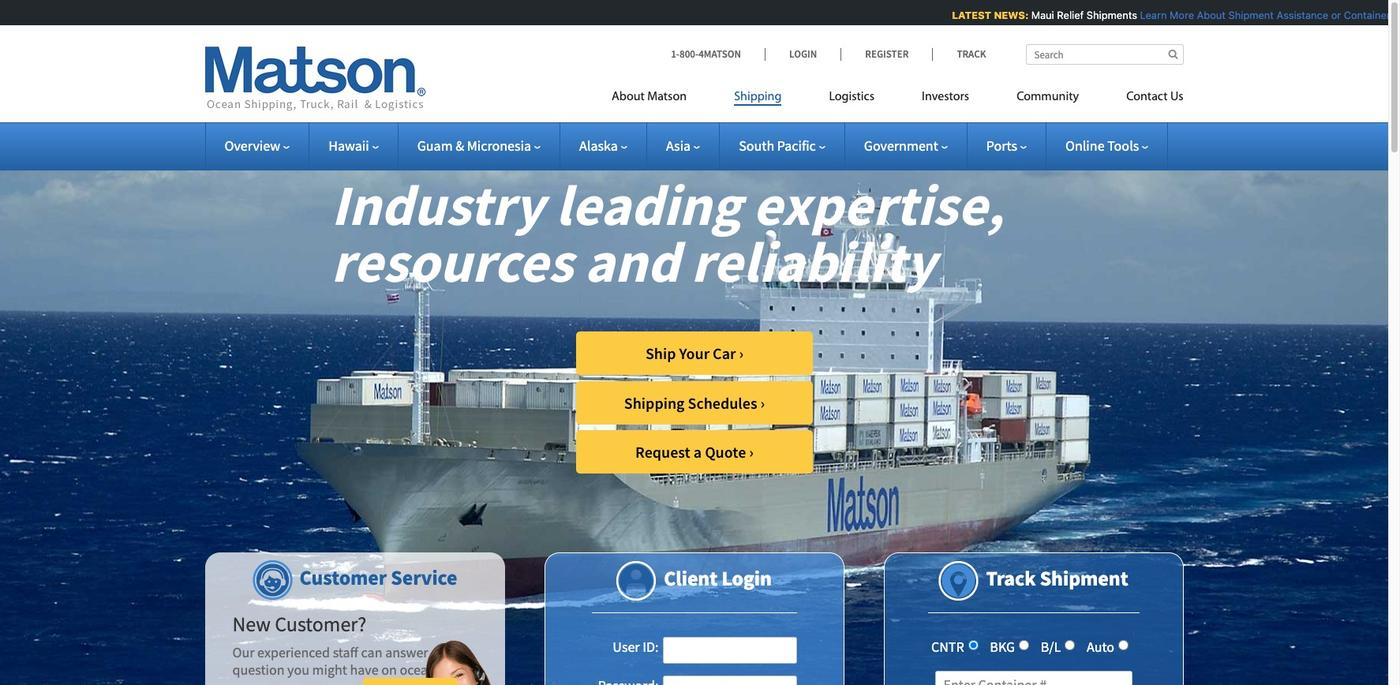 Task type: vqa. For each thing, say whether or not it's contained in the screenshot.
be
no



Task type: describe. For each thing, give the bounding box(es) containing it.
logistics link
[[805, 83, 898, 115]]

track link
[[932, 47, 986, 61]]

more
[[1168, 9, 1192, 21]]

overview
[[225, 137, 280, 155]]

reliability
[[691, 226, 936, 298]]

investors
[[922, 91, 969, 103]]

shipping schedules › link
[[576, 381, 813, 425]]

b/l
[[1041, 638, 1061, 656]]

overview link
[[225, 137, 290, 155]]

register
[[865, 47, 909, 61]]

ports link
[[986, 137, 1027, 155]]

› for request a quote ›
[[749, 442, 754, 462]]

us
[[1170, 91, 1184, 103]]

track for track shipment
[[986, 565, 1036, 591]]

government
[[864, 137, 938, 155]]

our
[[232, 643, 255, 662]]

community
[[1017, 91, 1079, 103]]

track shipment
[[986, 565, 1128, 591]]

alaska
[[579, 137, 618, 155]]

service
[[391, 564, 457, 590]]

about inside top menu navigation
[[612, 91, 645, 103]]

contact us
[[1126, 91, 1184, 103]]

asia
[[666, 137, 691, 155]]

and
[[585, 226, 680, 298]]

learn more about shipment assistance or container lo link
[[1138, 9, 1400, 21]]

user id:
[[613, 638, 659, 656]]

contact
[[1126, 91, 1168, 103]]

800-
[[680, 47, 699, 61]]

bkg
[[990, 638, 1015, 656]]

› for ship your car ›
[[739, 343, 744, 363]]

client
[[664, 565, 718, 591]]

online
[[1066, 137, 1105, 155]]

alaska link
[[579, 137, 627, 155]]

image of smiling customer service agent ready to help. image
[[415, 640, 505, 685]]

latest news: maui relief shipments learn more about shipment assistance or container lo
[[950, 9, 1400, 21]]

top menu navigation
[[612, 83, 1184, 115]]

online tools
[[1066, 137, 1139, 155]]

request a quote › link
[[576, 430, 813, 474]]

pacific
[[777, 137, 816, 155]]

have
[[350, 660, 379, 679]]

ship your car › link
[[576, 331, 813, 375]]

client login
[[664, 565, 772, 591]]

request a quote ›
[[635, 442, 754, 462]]

any
[[431, 643, 453, 662]]

services and
[[232, 681, 306, 685]]

shipping for shipping schedules ›
[[624, 393, 685, 413]]

logistics
[[829, 91, 875, 103]]

lo
[[1391, 9, 1400, 21]]

B/L radio
[[1065, 640, 1075, 650]]

industry
[[331, 169, 544, 241]]

investors link
[[898, 83, 993, 115]]

hawaii link
[[328, 137, 379, 155]]

logistics.
[[309, 681, 360, 685]]

customer?
[[275, 611, 367, 637]]

news:
[[992, 9, 1027, 21]]

micronesia
[[467, 137, 531, 155]]

your
[[679, 343, 710, 363]]

blue matson logo with ocean, shipping, truck, rail and logistics written beneath it. image
[[205, 47, 426, 111]]

answer
[[385, 643, 428, 662]]

customer
[[300, 564, 387, 590]]

hawaii
[[328, 137, 369, 155]]

south pacific link
[[739, 137, 825, 155]]

new customer?
[[232, 611, 367, 637]]

0 horizontal spatial shipment
[[1040, 565, 1128, 591]]

register link
[[841, 47, 932, 61]]

expertise,
[[753, 169, 1004, 241]]

User ID: text field
[[663, 637, 797, 664]]

Auto radio
[[1118, 640, 1129, 650]]

our experienced staff can answer any question you might have on ocean services and logistics.
[[232, 643, 453, 685]]

BKG radio
[[1019, 640, 1029, 650]]

matson
[[647, 91, 687, 103]]

1-800-4matson link
[[671, 47, 765, 61]]

4matson
[[699, 47, 741, 61]]



Task type: locate. For each thing, give the bounding box(es) containing it.
› right schedules
[[760, 393, 765, 413]]

shipping up request on the bottom left of the page
[[624, 393, 685, 413]]

question
[[232, 660, 285, 679]]

maui
[[1029, 9, 1052, 21]]

cntr
[[931, 638, 964, 656]]

1 horizontal spatial shipping
[[734, 91, 782, 103]]

0 horizontal spatial about
[[612, 91, 645, 103]]

about matson
[[612, 91, 687, 103]]

government link
[[864, 137, 948, 155]]

tools
[[1107, 137, 1139, 155]]

guam & micronesia
[[417, 137, 531, 155]]

car
[[713, 343, 736, 363]]

› right car
[[739, 343, 744, 363]]

contact us link
[[1103, 83, 1184, 115]]

schedules
[[688, 393, 757, 413]]

or
[[1329, 9, 1339, 21]]

shipping schedules ›
[[624, 393, 765, 413]]

relief
[[1055, 9, 1082, 21]]

user
[[613, 638, 640, 656]]

ports
[[986, 137, 1017, 155]]

new
[[232, 611, 271, 637]]

0 vertical spatial track
[[957, 47, 986, 61]]

search image
[[1168, 49, 1178, 59]]

south
[[739, 137, 774, 155]]

2 vertical spatial ›
[[749, 442, 754, 462]]

Enter Container # text field
[[935, 671, 1132, 685]]

auto
[[1087, 638, 1115, 656]]

1 vertical spatial login
[[722, 565, 772, 591]]

shipping for shipping
[[734, 91, 782, 103]]

Search search field
[[1026, 44, 1184, 65]]

guam & micronesia link
[[417, 137, 541, 155]]

online tools link
[[1066, 137, 1149, 155]]

0 vertical spatial login
[[789, 47, 817, 61]]

0 horizontal spatial shipping
[[624, 393, 685, 413]]

1 horizontal spatial about
[[1195, 9, 1224, 21]]

might
[[312, 660, 347, 679]]

None search field
[[1026, 44, 1184, 65]]

1 vertical spatial ›
[[760, 393, 765, 413]]

shipment up b/l radio
[[1040, 565, 1128, 591]]

2 horizontal spatial ›
[[760, 393, 765, 413]]

shipping inside top menu navigation
[[734, 91, 782, 103]]

id:
[[643, 638, 659, 656]]

Password: password field
[[663, 676, 797, 685]]

about right more
[[1195, 9, 1224, 21]]

shipments
[[1085, 9, 1135, 21]]

container
[[1342, 9, 1388, 21]]

1 vertical spatial track
[[986, 565, 1036, 591]]

&
[[456, 137, 464, 155]]

track
[[957, 47, 986, 61], [986, 565, 1036, 591]]

1 horizontal spatial login
[[789, 47, 817, 61]]

0 vertical spatial ›
[[739, 343, 744, 363]]

0 horizontal spatial login
[[722, 565, 772, 591]]

about matson link
[[612, 83, 710, 115]]

0 vertical spatial shipping
[[734, 91, 782, 103]]

1-
[[671, 47, 680, 61]]

1 horizontal spatial ›
[[749, 442, 754, 462]]

experienced
[[257, 643, 330, 662]]

request
[[635, 442, 690, 462]]

ship your car ›
[[646, 343, 744, 363]]

shipping link
[[710, 83, 805, 115]]

on
[[381, 660, 397, 679]]

track down latest
[[957, 47, 986, 61]]

asia link
[[666, 137, 700, 155]]

1 vertical spatial shipping
[[624, 393, 685, 413]]

track for track link
[[957, 47, 986, 61]]

login link
[[765, 47, 841, 61]]

shipping
[[734, 91, 782, 103], [624, 393, 685, 413]]

leading
[[555, 169, 741, 241]]

ship
[[646, 343, 676, 363]]

assistance
[[1275, 9, 1326, 21]]

a
[[694, 442, 702, 462]]

login right client
[[722, 565, 772, 591]]

resources
[[331, 226, 573, 298]]

can
[[361, 643, 382, 662]]

login
[[789, 47, 817, 61], [722, 565, 772, 591]]

guam
[[417, 137, 453, 155]]

login up shipping link
[[789, 47, 817, 61]]

community link
[[993, 83, 1103, 115]]

0 vertical spatial shipment
[[1227, 9, 1272, 21]]

you
[[287, 660, 309, 679]]

ocean
[[400, 660, 435, 679]]

learn
[[1138, 9, 1165, 21]]

0 horizontal spatial ›
[[739, 343, 744, 363]]

›
[[739, 343, 744, 363], [760, 393, 765, 413], [749, 442, 754, 462]]

track up bkg option
[[986, 565, 1036, 591]]

shipment
[[1227, 9, 1272, 21], [1040, 565, 1128, 591]]

CNTR radio
[[968, 640, 979, 650]]

0 vertical spatial about
[[1195, 9, 1224, 21]]

› right quote
[[749, 442, 754, 462]]

latest
[[950, 9, 989, 21]]

1 vertical spatial about
[[612, 91, 645, 103]]

south pacific
[[739, 137, 816, 155]]

staff
[[333, 643, 358, 662]]

customer service
[[300, 564, 457, 590]]

shipment left assistance
[[1227, 9, 1272, 21]]

shipping up south
[[734, 91, 782, 103]]

1 horizontal spatial shipment
[[1227, 9, 1272, 21]]

about left the matson
[[612, 91, 645, 103]]

industry leading expertise, resources and reliability
[[331, 169, 1004, 298]]

1 vertical spatial shipment
[[1040, 565, 1128, 591]]



